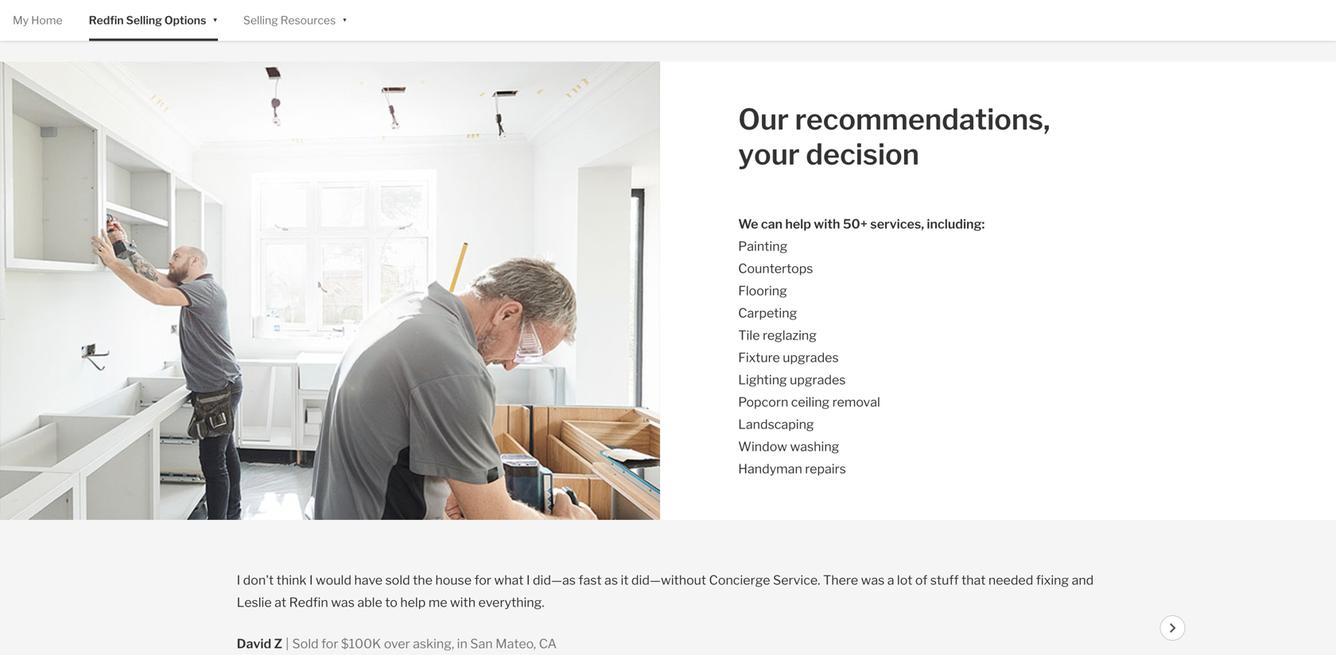 Task type: vqa. For each thing, say whether or not it's contained in the screenshot.
the
yes



Task type: locate. For each thing, give the bounding box(es) containing it.
mateo,
[[496, 637, 536, 652]]

0 horizontal spatial with
[[450, 595, 476, 611]]

sold
[[385, 573, 410, 588]]

help
[[785, 216, 811, 232], [400, 595, 426, 611]]

1 horizontal spatial was
[[861, 573, 885, 588]]

was left a
[[861, 573, 885, 588]]

redfin inside "redfin selling options ▾"
[[89, 14, 124, 27]]

countertops
[[738, 261, 813, 276]]

2 ▾ from the left
[[342, 12, 347, 26]]

0 horizontal spatial for
[[321, 637, 338, 652]]

1 i from the left
[[237, 573, 240, 588]]

with inside the i don't think i would have sold the house for what i did—as fast as it did—without concierge service. there was a lot of stuff that needed fixing and leslie at redfin was able to help me with everything.
[[450, 595, 476, 611]]

needed
[[989, 573, 1034, 588]]

fixture
[[738, 350, 780, 365]]

my home link
[[13, 0, 63, 41]]

have
[[354, 573, 383, 588]]

selling resources ▾
[[243, 12, 347, 27]]

1 horizontal spatial help
[[785, 216, 811, 232]]

0 horizontal spatial was
[[331, 595, 355, 611]]

0 horizontal spatial i
[[237, 573, 240, 588]]

i right what
[[527, 573, 530, 588]]

0 horizontal spatial redfin
[[89, 14, 124, 27]]

i left 'don't'
[[237, 573, 240, 588]]

landscaping
[[738, 417, 814, 432]]

david z | sold for $100k over asking, in san mateo, ca
[[237, 637, 557, 652]]

▾ inside selling resources ▾
[[342, 12, 347, 26]]

1 horizontal spatial with
[[814, 216, 841, 232]]

redfin down the think
[[289, 595, 328, 611]]

upgrades up "ceiling"
[[790, 372, 846, 388]]

2 selling from the left
[[243, 14, 278, 27]]

with inside we can help with 50+ services, including: painting countertops flooring carpeting tile reglazing fixture upgrades lighting upgrades popcorn ceiling removal landscaping window washing handyman repairs
[[814, 216, 841, 232]]

of
[[916, 573, 928, 588]]

1 ▾ from the left
[[213, 12, 218, 26]]

1 horizontal spatial for
[[475, 573, 492, 588]]

with down 'house'
[[450, 595, 476, 611]]

1 horizontal spatial redfin
[[289, 595, 328, 611]]

for left what
[[475, 573, 492, 588]]

we
[[738, 216, 759, 232]]

selling
[[126, 14, 162, 27], [243, 14, 278, 27]]

removal
[[833, 394, 881, 410]]

upgrades down reglazing
[[783, 350, 839, 365]]

with
[[814, 216, 841, 232], [450, 595, 476, 611]]

what
[[494, 573, 524, 588]]

flooring
[[738, 283, 787, 299]]

selling left options
[[126, 14, 162, 27]]

1 vertical spatial with
[[450, 595, 476, 611]]

ceiling
[[791, 394, 830, 410]]

handyman
[[738, 461, 803, 477]]

selling left resources
[[243, 14, 278, 27]]

0 vertical spatial redfin
[[89, 14, 124, 27]]

0 vertical spatial help
[[785, 216, 811, 232]]

concierge
[[709, 573, 771, 588]]

asking,
[[413, 637, 454, 652]]

redfin selling options ▾
[[89, 12, 218, 27]]

2 horizontal spatial i
[[527, 573, 530, 588]]

repairs
[[805, 461, 846, 477]]

decision
[[806, 137, 920, 172]]

0 horizontal spatial selling
[[126, 14, 162, 27]]

0 vertical spatial for
[[475, 573, 492, 588]]

upgrades
[[783, 350, 839, 365], [790, 372, 846, 388]]

redfin right home
[[89, 14, 124, 27]]

1 selling from the left
[[126, 14, 162, 27]]

for
[[475, 573, 492, 588], [321, 637, 338, 652]]

0 horizontal spatial ▾
[[213, 12, 218, 26]]

my
[[13, 14, 29, 27]]

help right to
[[400, 595, 426, 611]]

0 vertical spatial with
[[814, 216, 841, 232]]

our
[[738, 102, 789, 137]]

1 vertical spatial was
[[331, 595, 355, 611]]

▾
[[213, 12, 218, 26], [342, 12, 347, 26]]

$100k
[[341, 637, 381, 652]]

services,
[[871, 216, 924, 232]]

▾ right resources
[[342, 12, 347, 26]]

1 vertical spatial upgrades
[[790, 372, 846, 388]]

|
[[286, 637, 289, 652]]

san
[[470, 637, 493, 652]]

1 vertical spatial redfin
[[289, 595, 328, 611]]

selling resources link
[[243, 0, 336, 41]]

i right the think
[[309, 573, 313, 588]]

0 horizontal spatial help
[[400, 595, 426, 611]]

redfin
[[89, 14, 124, 27], [289, 595, 328, 611]]

1 vertical spatial for
[[321, 637, 338, 652]]

with left 50+
[[814, 216, 841, 232]]

0 vertical spatial was
[[861, 573, 885, 588]]

a modern home at sunset with a redfin listing sign image
[[0, 62, 660, 520]]

was
[[861, 573, 885, 588], [331, 595, 355, 611]]

there
[[823, 573, 859, 588]]

don't
[[243, 573, 274, 588]]

help inside we can help with 50+ services, including: painting countertops flooring carpeting tile reglazing fixture upgrades lighting upgrades popcorn ceiling removal landscaping window washing handyman repairs
[[785, 216, 811, 232]]

stuff
[[931, 573, 959, 588]]

at
[[275, 595, 286, 611]]

1 horizontal spatial i
[[309, 573, 313, 588]]

▾ right options
[[213, 12, 218, 26]]

1 vertical spatial help
[[400, 595, 426, 611]]

redfin selling options link
[[89, 0, 206, 41]]

help right can
[[785, 216, 811, 232]]

i
[[237, 573, 240, 588], [309, 573, 313, 588], [527, 573, 530, 588]]

1 horizontal spatial selling
[[243, 14, 278, 27]]

me
[[429, 595, 447, 611]]

1 horizontal spatial ▾
[[342, 12, 347, 26]]

as
[[605, 573, 618, 588]]

was down would
[[331, 595, 355, 611]]

for right sold in the left bottom of the page
[[321, 637, 338, 652]]

service.
[[773, 573, 821, 588]]



Task type: describe. For each thing, give the bounding box(es) containing it.
the
[[413, 573, 433, 588]]

did—without
[[632, 573, 707, 588]]

recommendations,
[[795, 102, 1051, 137]]

window
[[738, 439, 788, 454]]

and
[[1072, 573, 1094, 588]]

painting
[[738, 238, 788, 254]]

fast
[[579, 573, 602, 588]]

selling inside "redfin selling options ▾"
[[126, 14, 162, 27]]

my home
[[13, 14, 63, 27]]

lighting
[[738, 372, 787, 388]]

including:
[[927, 216, 985, 232]]

think
[[277, 573, 307, 588]]

house
[[435, 573, 472, 588]]

z
[[274, 637, 283, 652]]

home
[[31, 14, 63, 27]]

popcorn
[[738, 394, 789, 410]]

2 i from the left
[[309, 573, 313, 588]]

would
[[316, 573, 352, 588]]

david
[[237, 637, 271, 652]]

i don't think i would have sold the house for what i did—as fast as it did—without concierge service. there was a lot of stuff that needed fixing and leslie at redfin was able to help me with everything.
[[237, 573, 1094, 611]]

that
[[962, 573, 986, 588]]

to
[[385, 595, 398, 611]]

over
[[384, 637, 410, 652]]

fixing
[[1036, 573, 1069, 588]]

we can help with 50+ services, including: painting countertops flooring carpeting tile reglazing fixture upgrades lighting upgrades popcorn ceiling removal landscaping window washing handyman repairs
[[738, 216, 985, 477]]

able
[[357, 595, 383, 611]]

our recommendations, your decision
[[738, 102, 1051, 172]]

everything.
[[478, 595, 545, 611]]

50+
[[843, 216, 868, 232]]

help inside the i don't think i would have sold the house for what i did—as fast as it did—without concierge service. there was a lot of stuff that needed fixing and leslie at redfin was able to help me with everything.
[[400, 595, 426, 611]]

washing
[[790, 439, 840, 454]]

can
[[761, 216, 783, 232]]

resources
[[281, 14, 336, 27]]

in
[[457, 637, 468, 652]]

options
[[164, 14, 206, 27]]

redfin inside the i don't think i would have sold the house for what i did—as fast as it did—without concierge service. there was a lot of stuff that needed fixing and leslie at redfin was able to help me with everything.
[[289, 595, 328, 611]]

next image
[[1169, 624, 1178, 633]]

your
[[738, 137, 800, 172]]

it
[[621, 573, 629, 588]]

lot
[[897, 573, 913, 588]]

did—as
[[533, 573, 576, 588]]

0 vertical spatial upgrades
[[783, 350, 839, 365]]

carpeting
[[738, 305, 797, 321]]

sold
[[292, 637, 319, 652]]

ca
[[539, 637, 557, 652]]

▾ inside "redfin selling options ▾"
[[213, 12, 218, 26]]

tile
[[738, 328, 760, 343]]

3 i from the left
[[527, 573, 530, 588]]

leslie
[[237, 595, 272, 611]]

reglazing
[[763, 328, 817, 343]]

for inside the i don't think i would have sold the house for what i did—as fast as it did—without concierge service. there was a lot of stuff that needed fixing and leslie at redfin was able to help me with everything.
[[475, 573, 492, 588]]

a
[[888, 573, 895, 588]]

selling inside selling resources ▾
[[243, 14, 278, 27]]



